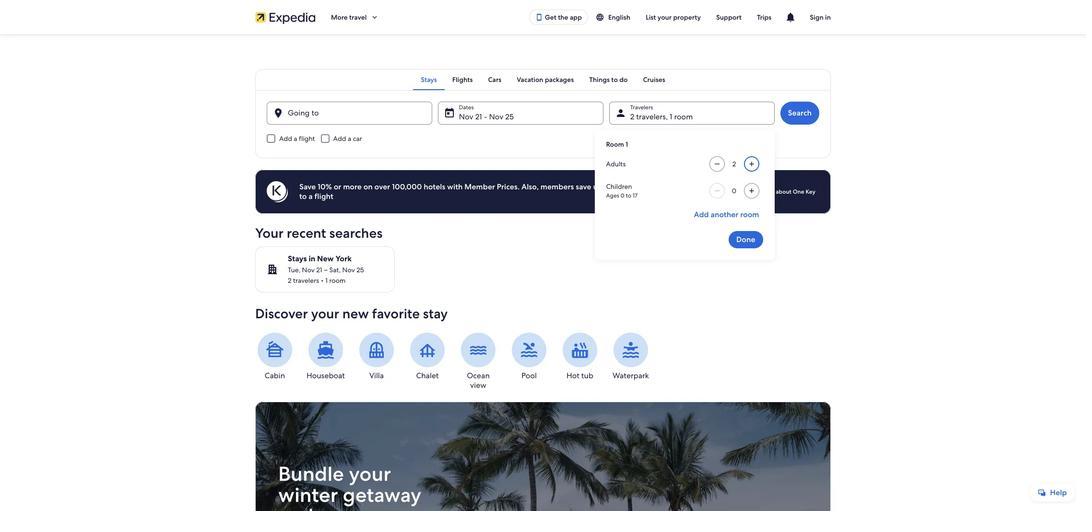 Task type: describe. For each thing, give the bounding box(es) containing it.
support link
[[709, 9, 750, 26]]

nov right - on the top left
[[489, 112, 504, 122]]

decrease the number of adults in room 1 image
[[712, 160, 723, 168]]

english
[[609, 13, 631, 22]]

favorite
[[372, 305, 420, 323]]

decrease the number of children in room 1 image
[[712, 187, 723, 195]]

things to do link
[[582, 69, 636, 90]]

recent
[[287, 225, 326, 242]]

bundle your winter getaway and save main content
[[0, 35, 1087, 512]]

key
[[806, 188, 816, 196]]

100,000
[[392, 182, 422, 192]]

travelers,
[[637, 112, 668, 122]]

about
[[776, 188, 792, 196]]

•
[[321, 277, 324, 285]]

ocean view button
[[459, 333, 498, 391]]

children ages 0 to 17
[[607, 182, 638, 200]]

trips link
[[750, 9, 780, 26]]

1 inside dropdown button
[[670, 112, 673, 122]]

get the app
[[545, 13, 582, 22]]

sign in
[[810, 13, 831, 22]]

more
[[331, 13, 348, 22]]

travel sale activities deals image
[[255, 402, 831, 512]]

0
[[621, 192, 625, 200]]

flight inside save 10% or more on over 100,000 hotels with member prices. also, members save up to 30% when you add a hotel to a flight
[[315, 192, 334, 202]]

download button title image
[[536, 13, 543, 21]]

save
[[300, 182, 316, 192]]

to inside children ages 0 to 17
[[626, 192, 632, 200]]

add
[[668, 182, 682, 192]]

nov down york
[[343, 266, 355, 275]]

sign in button
[[803, 6, 839, 29]]

with
[[447, 182, 463, 192]]

also,
[[522, 182, 539, 192]]

cruises
[[644, 75, 666, 84]]

add another room
[[694, 210, 760, 220]]

increase the number of adults in room 1 image
[[746, 160, 758, 168]]

2 inside dropdown button
[[631, 112, 635, 122]]

in for stays
[[309, 254, 316, 264]]

get the app link
[[529, 10, 589, 25]]

your for list
[[658, 13, 672, 22]]

chalet
[[417, 371, 439, 381]]

children
[[607, 182, 633, 191]]

nov up 'travelers'
[[302, 266, 315, 275]]

add a flight
[[279, 134, 315, 143]]

chalet button
[[408, 333, 447, 381]]

stays in new york tue, nov 21 – sat, nov 25 2 travelers • 1 room
[[288, 254, 364, 285]]

nov 21 - nov 25 button
[[438, 102, 604, 125]]

over
[[375, 182, 390, 192]]

houseboat button
[[306, 333, 346, 381]]

to right up
[[605, 182, 612, 192]]

25 inside stays in new york tue, nov 21 – sat, nov 25 2 travelers • 1 room
[[357, 266, 364, 275]]

30%
[[614, 182, 630, 192]]

flights link
[[445, 69, 481, 90]]

your for bundle
[[349, 461, 391, 488]]

more
[[343, 182, 362, 192]]

app
[[570, 13, 582, 22]]

tub
[[582, 371, 594, 381]]

sign
[[810, 13, 824, 22]]

when
[[632, 182, 651, 192]]

list your property
[[646, 13, 701, 22]]

houseboat
[[307, 371, 345, 381]]

tab list inside bundle your winter getaway and save main content
[[255, 69, 831, 90]]

small image
[[596, 13, 605, 22]]

17
[[633, 192, 638, 200]]

cars link
[[481, 69, 509, 90]]

discover
[[255, 305, 308, 323]]

more travel
[[331, 13, 367, 22]]

21 inside button
[[476, 112, 482, 122]]

get
[[545, 13, 557, 22]]

vacation packages
[[517, 75, 574, 84]]

new
[[343, 305, 369, 323]]

stays for stays
[[421, 75, 437, 84]]

travel
[[350, 13, 367, 22]]

25 inside button
[[506, 112, 514, 122]]

hot tub
[[567, 371, 594, 381]]

york
[[336, 254, 352, 264]]

cars
[[489, 75, 502, 84]]

search
[[789, 108, 812, 118]]

view
[[471, 381, 487, 391]]

or
[[334, 182, 341, 192]]

stays for stays in new york tue, nov 21 – sat, nov 25 2 travelers • 1 room
[[288, 254, 307, 264]]

stay
[[423, 305, 448, 323]]

vacation packages link
[[509, 69, 582, 90]]

flights
[[453, 75, 473, 84]]

the
[[558, 13, 569, 22]]

add for add another room
[[694, 210, 709, 220]]

add for add a car
[[333, 134, 346, 143]]



Task type: vqa. For each thing, say whether or not it's contained in the screenshot.
the right banks
no



Task type: locate. For each thing, give the bounding box(es) containing it.
2 travelers, 1 room button
[[610, 102, 775, 125]]

list
[[646, 13, 657, 22]]

winter
[[278, 483, 338, 509]]

1 right room
[[626, 140, 629, 149]]

stays inside stays in new york tue, nov 21 – sat, nov 25 2 travelers • 1 room
[[288, 254, 307, 264]]

in for sign
[[826, 13, 831, 22]]

done button
[[729, 231, 764, 249]]

to left 10%
[[300, 192, 307, 202]]

nov 21 - nov 25
[[459, 112, 514, 122]]

1 vertical spatial save
[[319, 504, 359, 512]]

your
[[255, 225, 284, 242]]

trailing image
[[371, 13, 379, 22]]

pool button
[[510, 333, 549, 381]]

search button
[[781, 102, 820, 125]]

stays image
[[267, 264, 278, 276]]

things
[[590, 75, 610, 84]]

1 right •
[[326, 277, 328, 285]]

cruises link
[[636, 69, 673, 90]]

ocean view
[[467, 371, 490, 391]]

0 vertical spatial 25
[[506, 112, 514, 122]]

hotel
[[690, 182, 708, 192]]

1 vertical spatial flight
[[315, 192, 334, 202]]

save inside bundle your winter getaway and save
[[319, 504, 359, 512]]

0 vertical spatial 2
[[631, 112, 635, 122]]

vacation
[[517, 75, 544, 84]]

your recent searches
[[255, 225, 383, 242]]

0 vertical spatial 1
[[670, 112, 673, 122]]

tue,
[[288, 266, 301, 275]]

1 horizontal spatial save
[[576, 182, 592, 192]]

stays left flights link
[[421, 75, 437, 84]]

hot tub button
[[561, 333, 600, 381]]

0 vertical spatial in
[[826, 13, 831, 22]]

flight left the 'add a car'
[[299, 134, 315, 143]]

your
[[658, 13, 672, 22], [311, 305, 339, 323], [349, 461, 391, 488]]

-
[[484, 112, 488, 122]]

1 vertical spatial 2
[[288, 277, 292, 285]]

pool
[[522, 371, 537, 381]]

prices.
[[497, 182, 520, 192]]

1 horizontal spatial 25
[[506, 112, 514, 122]]

in inside stays in new york tue, nov 21 – sat, nov 25 2 travelers • 1 room
[[309, 254, 316, 264]]

sat,
[[330, 266, 341, 275]]

cabin
[[265, 371, 285, 381]]

2 vertical spatial room
[[330, 277, 346, 285]]

room inside the add another room button
[[741, 210, 760, 220]]

flight
[[299, 134, 315, 143], [315, 192, 334, 202]]

1 horizontal spatial in
[[826, 13, 831, 22]]

0 vertical spatial flight
[[299, 134, 315, 143]]

save
[[576, 182, 592, 192], [319, 504, 359, 512]]

25 right sat,
[[357, 266, 364, 275]]

1 horizontal spatial 21
[[476, 112, 482, 122]]

room right travelers,
[[675, 112, 693, 122]]

21 inside stays in new york tue, nov 21 – sat, nov 25 2 travelers • 1 room
[[316, 266, 322, 275]]

10%
[[318, 182, 332, 192]]

2 travelers, 1 room
[[631, 112, 693, 122]]

things to do
[[590, 75, 628, 84]]

2 horizontal spatial add
[[694, 210, 709, 220]]

1 right travelers,
[[670, 112, 673, 122]]

2 horizontal spatial your
[[658, 13, 672, 22]]

21 left –
[[316, 266, 322, 275]]

tab list
[[255, 69, 831, 90]]

room 1
[[607, 140, 629, 149]]

1 vertical spatial your
[[311, 305, 339, 323]]

0 horizontal spatial 21
[[316, 266, 322, 275]]

1 vertical spatial 1
[[626, 140, 629, 149]]

0 horizontal spatial room
[[330, 277, 346, 285]]

0 horizontal spatial stays
[[288, 254, 307, 264]]

one
[[793, 188, 805, 196]]

2 vertical spatial 1
[[326, 277, 328, 285]]

communication center icon image
[[786, 12, 797, 23]]

save inside save 10% or more on over 100,000 hotels with member prices. also, members save up to 30% when you add a hotel to a flight
[[576, 182, 592, 192]]

stays
[[421, 75, 437, 84], [288, 254, 307, 264]]

2 down tue,
[[288, 277, 292, 285]]

increase the number of children in room 1 image
[[746, 187, 758, 195]]

and
[[278, 504, 314, 512]]

stays link
[[413, 69, 445, 90]]

done
[[737, 235, 756, 245]]

0 vertical spatial 21
[[476, 112, 482, 122]]

bundle your winter getaway and save
[[278, 461, 422, 512]]

member
[[465, 182, 495, 192]]

on
[[364, 182, 373, 192]]

nov left - on the top left
[[459, 112, 474, 122]]

list your property link
[[639, 9, 709, 26]]

room inside 2 travelers, 1 room dropdown button
[[675, 112, 693, 122]]

in inside dropdown button
[[826, 13, 831, 22]]

getaway
[[343, 483, 422, 509]]

0 horizontal spatial 25
[[357, 266, 364, 275]]

0 horizontal spatial save
[[319, 504, 359, 512]]

2 inside stays in new york tue, nov 21 – sat, nov 25 2 travelers • 1 room
[[288, 277, 292, 285]]

add for add a flight
[[279, 134, 292, 143]]

save left up
[[576, 182, 592, 192]]

1 vertical spatial 25
[[357, 266, 364, 275]]

25 right - on the top left
[[506, 112, 514, 122]]

your inside bundle your winter getaway and save
[[349, 461, 391, 488]]

1 horizontal spatial your
[[349, 461, 391, 488]]

room
[[607, 140, 625, 149]]

adults
[[607, 160, 626, 169]]

0 horizontal spatial 1
[[326, 277, 328, 285]]

travelers
[[293, 277, 319, 285]]

0 vertical spatial room
[[675, 112, 693, 122]]

your for discover
[[311, 305, 339, 323]]

21
[[476, 112, 482, 122], [316, 266, 322, 275]]

discover your new favorite stay
[[255, 305, 448, 323]]

add a car
[[333, 134, 362, 143]]

to right 0
[[626, 192, 632, 200]]

learn about one key
[[760, 188, 816, 196]]

1 vertical spatial 21
[[316, 266, 322, 275]]

0 vertical spatial stays
[[421, 75, 437, 84]]

21 left - on the top left
[[476, 112, 482, 122]]

add inside button
[[694, 210, 709, 220]]

0 horizontal spatial add
[[279, 134, 292, 143]]

save right and on the bottom left
[[319, 504, 359, 512]]

in left new
[[309, 254, 316, 264]]

villa
[[370, 371, 384, 381]]

learn about one key link
[[757, 184, 820, 200]]

do
[[620, 75, 628, 84]]

more travel button
[[324, 6, 387, 29]]

0 horizontal spatial 2
[[288, 277, 292, 285]]

2 left travelers,
[[631, 112, 635, 122]]

1 horizontal spatial add
[[333, 134, 346, 143]]

stays up tue,
[[288, 254, 307, 264]]

1 inside stays in new york tue, nov 21 – sat, nov 25 2 travelers • 1 room
[[326, 277, 328, 285]]

in right sign
[[826, 13, 831, 22]]

learn
[[760, 188, 775, 196]]

to left do
[[612, 75, 618, 84]]

1 vertical spatial in
[[309, 254, 316, 264]]

up
[[594, 182, 603, 192]]

a
[[294, 134, 297, 143], [348, 134, 352, 143], [684, 182, 688, 192], [309, 192, 313, 202]]

in
[[826, 13, 831, 22], [309, 254, 316, 264]]

trips
[[758, 13, 772, 22]]

room down sat,
[[330, 277, 346, 285]]

flight left or
[[315, 192, 334, 202]]

25
[[506, 112, 514, 122], [357, 266, 364, 275]]

1 vertical spatial stays
[[288, 254, 307, 264]]

to
[[612, 75, 618, 84], [605, 182, 612, 192], [300, 192, 307, 202], [626, 192, 632, 200]]

1 horizontal spatial 2
[[631, 112, 635, 122]]

2 horizontal spatial 1
[[670, 112, 673, 122]]

1 horizontal spatial 1
[[626, 140, 629, 149]]

searches
[[330, 225, 383, 242]]

you
[[653, 182, 666, 192]]

0 horizontal spatial in
[[309, 254, 316, 264]]

waterpark button
[[612, 333, 651, 381]]

1 vertical spatial room
[[741, 210, 760, 220]]

ages
[[607, 192, 620, 200]]

room down increase the number of children in room 1 image
[[741, 210, 760, 220]]

ocean
[[467, 371, 490, 381]]

0 horizontal spatial your
[[311, 305, 339, 323]]

property
[[674, 13, 701, 22]]

english button
[[589, 9, 639, 26]]

0 vertical spatial save
[[576, 182, 592, 192]]

bundle
[[278, 461, 344, 488]]

hot
[[567, 371, 580, 381]]

another
[[711, 210, 739, 220]]

2 horizontal spatial room
[[741, 210, 760, 220]]

0 vertical spatial your
[[658, 13, 672, 22]]

support
[[717, 13, 742, 22]]

2
[[631, 112, 635, 122], [288, 277, 292, 285]]

1 horizontal spatial room
[[675, 112, 693, 122]]

members
[[541, 182, 574, 192]]

save 10% or more on over 100,000 hotels with member prices. also, members save up to 30% when you add a hotel to a flight
[[300, 182, 708, 202]]

2 vertical spatial your
[[349, 461, 391, 488]]

1 horizontal spatial stays
[[421, 75, 437, 84]]

cabin button
[[255, 333, 295, 381]]

tab list containing stays
[[255, 69, 831, 90]]

waterpark
[[613, 371, 650, 381]]

room inside stays in new york tue, nov 21 – sat, nov 25 2 travelers • 1 room
[[330, 277, 346, 285]]

expedia logo image
[[255, 11, 316, 24]]



